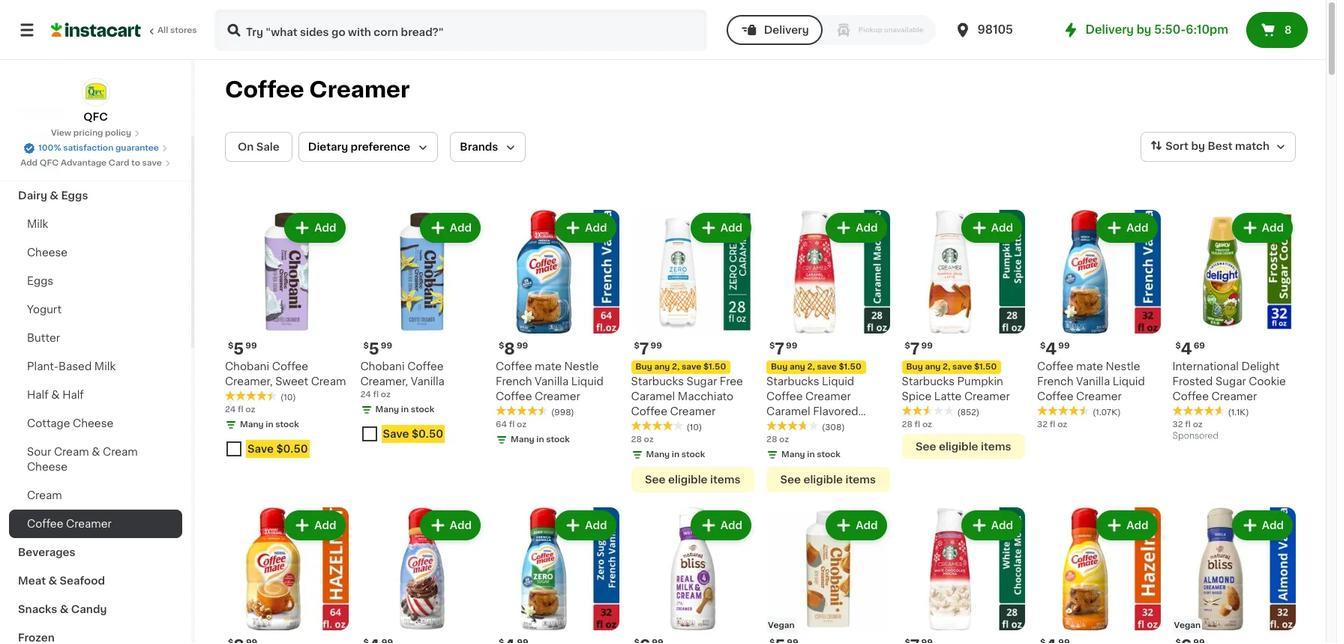 Task type: vqa. For each thing, say whether or not it's contained in the screenshot.
Show inside popup button
no



Task type: locate. For each thing, give the bounding box(es) containing it.
0 vertical spatial cheese
[[27, 247, 68, 258]]

2 horizontal spatial $1.50
[[974, 363, 997, 371]]

cream right the sweet
[[311, 376, 346, 387]]

sugar down international at right bottom
[[1216, 376, 1246, 387]]

0 horizontal spatial 7
[[640, 341, 649, 357]]

& for half
[[51, 390, 60, 400]]

(10) down the starbucks sugar free caramel macchiato coffee creamer
[[687, 423, 702, 432]]

french for 4
[[1037, 376, 1074, 387]]

$0.50 for chobani coffee creamer, vanilla
[[412, 429, 443, 439]]

fl for $ 5 99
[[238, 405, 244, 414]]

all stores
[[157, 26, 197, 34]]

starbucks pumpkin spice latte creamer
[[902, 376, 1010, 402]]

24
[[360, 390, 371, 399], [225, 405, 236, 414]]

vanilla inside "chobani coffee creamer, vanilla 24 fl oz"
[[411, 376, 445, 387]]

creamer down the pumpkin
[[964, 391, 1010, 402]]

2 horizontal spatial vanilla
[[1076, 376, 1110, 387]]

$ inside "$ 8 99"
[[499, 342, 504, 350]]

1 horizontal spatial nestle
[[1106, 361, 1140, 372]]

add
[[20, 159, 38, 167], [314, 223, 336, 233], [450, 223, 472, 233], [585, 223, 607, 233], [721, 223, 742, 233], [856, 223, 878, 233], [991, 223, 1013, 233], [1127, 223, 1149, 233], [1262, 223, 1284, 233], [314, 520, 336, 531], [450, 520, 472, 531], [585, 520, 607, 531], [721, 520, 742, 531], [856, 520, 878, 531], [991, 520, 1013, 531], [1127, 520, 1149, 531], [1262, 520, 1284, 531]]

in inside product group
[[536, 435, 544, 444]]

creamer up (1.1k)
[[1212, 391, 1257, 402]]

cheese down sour
[[27, 462, 68, 472]]

by inside field
[[1191, 141, 1205, 152]]

100% satisfaction guarantee button
[[23, 139, 168, 154]]

(1.07k)
[[1093, 408, 1121, 417]]

chobani inside "chobani coffee creamer, vanilla 24 fl oz"
[[360, 361, 405, 372]]

$1.50 for pumpkin
[[974, 363, 997, 371]]

milk
[[27, 219, 48, 229], [94, 361, 116, 372]]

add inside product group
[[585, 223, 607, 233]]

starbucks liquid coffee creamer caramel flavored creamer
[[766, 376, 858, 432]]

by for delivery
[[1137, 24, 1152, 35]]

0 horizontal spatial $0.50
[[276, 444, 308, 454]]

1 horizontal spatial delivery
[[1086, 24, 1134, 35]]

1 horizontal spatial vegan
[[1174, 622, 1201, 630]]

french for 8
[[496, 376, 532, 387]]

100%
[[38, 144, 61, 152]]

see for starbucks sugar free caramel macchiato coffee creamer
[[645, 474, 666, 485]]

1 horizontal spatial chobani
[[360, 361, 405, 372]]

0 vertical spatial milk
[[27, 219, 48, 229]]

vanilla
[[411, 376, 445, 387], [535, 376, 569, 387], [1076, 376, 1110, 387]]

1 vertical spatial caramel
[[766, 406, 811, 417]]

1 sugar from the left
[[687, 376, 717, 387]]

1 nestle from the left
[[564, 361, 599, 372]]

recipes
[[18, 105, 62, 115]]

3 vanilla from the left
[[1076, 376, 1110, 387]]

1 vertical spatial eggs
[[27, 276, 53, 286]]

7 for starbucks pumpkin spice latte creamer
[[910, 341, 920, 357]]

creamer left (308)
[[766, 421, 812, 432]]

1 $ 7 99 from the left
[[634, 341, 662, 357]]

mate up (1.07k)
[[1076, 361, 1103, 372]]

$ 7 99 for starbucks liquid coffee creamer caramel flavored creamer
[[769, 341, 797, 357]]

caramel left macchiato
[[631, 391, 675, 402]]

many in stock
[[375, 405, 435, 414], [240, 420, 299, 429], [511, 435, 570, 444], [646, 450, 705, 459], [781, 450, 841, 459]]

buy up spice
[[906, 363, 923, 371]]

creamer, for vanilla
[[360, 376, 408, 387]]

$1.50 up the pumpkin
[[974, 363, 997, 371]]

3 buy any 2, save $1.50 from the left
[[906, 363, 997, 371]]

any up starbucks liquid coffee creamer caramel flavored creamer
[[790, 363, 805, 371]]

$ 5 99 up "chobani coffee creamer, vanilla 24 fl oz"
[[363, 341, 392, 357]]

1 4 from the left
[[1046, 341, 1057, 357]]

1 buy any 2, save $1.50 from the left
[[636, 363, 726, 371]]

2, for liquid
[[807, 363, 815, 371]]

0 horizontal spatial delivery
[[764, 25, 809, 35]]

snacks
[[18, 604, 57, 615]]

eggs inside the 'eggs' link
[[27, 276, 53, 286]]

buy for starbucks sugar free caramel macchiato coffee creamer
[[636, 363, 652, 371]]

vegan for 2nd vegan button
[[1174, 622, 1201, 630]]

coffee
[[225, 79, 304, 100], [272, 361, 308, 372], [407, 361, 444, 372], [496, 361, 532, 372], [1037, 361, 1074, 372], [496, 391, 532, 402], [766, 391, 803, 402], [1037, 391, 1074, 402], [1173, 391, 1209, 402], [631, 406, 667, 417], [27, 519, 63, 529]]

& for eggs
[[50, 190, 58, 201]]

eggs down the advantage
[[61, 190, 88, 201]]

& left candy
[[60, 604, 69, 615]]

0 horizontal spatial see
[[645, 474, 666, 485]]

stock
[[411, 405, 435, 414], [275, 420, 299, 429], [546, 435, 570, 444], [682, 450, 705, 459], [817, 450, 841, 459]]

1 horizontal spatial eggs
[[61, 190, 88, 201]]

2 7 from the left
[[775, 341, 784, 357]]

2 horizontal spatial starbucks
[[902, 376, 955, 387]]

1 $1.50 from the left
[[703, 363, 726, 371]]

1 2, from the left
[[672, 363, 680, 371]]

pumpkin
[[957, 376, 1003, 387]]

2 2, from the left
[[807, 363, 815, 371]]

3 buy from the left
[[906, 363, 923, 371]]

(10) down the sweet
[[280, 393, 296, 402]]

1 horizontal spatial half
[[62, 390, 84, 400]]

1 $ 5 99 from the left
[[228, 341, 257, 357]]

starbucks up spice
[[902, 376, 955, 387]]

eligible for caramel
[[804, 474, 843, 485]]

0 horizontal spatial 28 oz
[[631, 435, 654, 444]]

28 down starbucks liquid coffee creamer caramel flavored creamer
[[766, 435, 777, 444]]

french inside product group
[[496, 376, 532, 387]]

starbucks inside starbucks pumpkin spice latte creamer
[[902, 376, 955, 387]]

buy any 2, save $1.50 for pumpkin
[[906, 363, 997, 371]]

2 mate from the left
[[1076, 361, 1103, 372]]

save $0.50 button down 24 fl oz
[[225, 437, 348, 464]]

0 horizontal spatial see eligible items button
[[631, 467, 754, 492]]

items
[[981, 441, 1011, 452], [710, 474, 741, 485], [846, 474, 876, 485]]

eligible for creamer
[[939, 441, 978, 452]]

$ 4 99
[[1040, 341, 1070, 357]]

milk inside "link"
[[94, 361, 116, 372]]

buy up starbucks liquid coffee creamer caramel flavored creamer
[[771, 363, 788, 371]]

sour
[[27, 447, 51, 457]]

2 starbucks from the left
[[766, 376, 819, 387]]

0 horizontal spatial french
[[496, 376, 532, 387]]

many for coffee mate nestle french vanilla liquid coffee creamer
[[511, 435, 534, 444]]

2 buy any 2, save $1.50 from the left
[[771, 363, 861, 371]]

5 up chobani coffee creamer, sweet cream in the left of the page
[[233, 341, 244, 357]]

69
[[1194, 342, 1205, 350]]

$ inside $ 4 69
[[1176, 342, 1181, 350]]

coffee inside "chobani coffee creamer, vanilla 24 fl oz"
[[407, 361, 444, 372]]

1 horizontal spatial buy any 2, save $1.50
[[771, 363, 861, 371]]

1 horizontal spatial 4
[[1181, 341, 1192, 357]]

beverages link
[[9, 538, 182, 567]]

see eligible items
[[916, 441, 1011, 452], [645, 474, 741, 485], [780, 474, 876, 485]]

None search field
[[214, 9, 707, 51]]

vanilla for 8
[[535, 376, 569, 387]]

delivery for delivery by 5:50-6:10pm
[[1086, 24, 1134, 35]]

1 vertical spatial 8
[[504, 341, 515, 357]]

$0.50 down "chobani coffee creamer, vanilla 24 fl oz"
[[412, 429, 443, 439]]

many in stock for starbucks liquid coffee creamer caramel flavored creamer
[[781, 450, 841, 459]]

0 horizontal spatial vegan
[[768, 622, 795, 630]]

0 horizontal spatial (10)
[[280, 393, 296, 402]]

1 99 from the left
[[245, 342, 257, 350]]

buy up the starbucks sugar free caramel macchiato coffee creamer
[[636, 363, 652, 371]]

28 oz for starbucks liquid coffee creamer caramel flavored creamer
[[766, 435, 789, 444]]

lists
[[42, 52, 68, 62]]

save $0.50 button down "chobani coffee creamer, vanilla 24 fl oz"
[[360, 422, 484, 449]]

lists link
[[9, 42, 182, 72]]

1 horizontal spatial 24
[[360, 390, 371, 399]]

1 horizontal spatial items
[[846, 474, 876, 485]]

0 horizontal spatial 28
[[631, 435, 642, 444]]

save $0.50 for chobani coffee creamer, vanilla
[[383, 429, 443, 439]]

caramel left flavored
[[766, 406, 811, 417]]

0 vertical spatial by
[[1137, 24, 1152, 35]]

3 $ from the left
[[499, 342, 504, 350]]

1 any from the left
[[654, 363, 670, 371]]

starbucks up macchiato
[[631, 376, 684, 387]]

& up cottage
[[51, 390, 60, 400]]

2 32 from the left
[[1173, 420, 1183, 429]]

0 horizontal spatial chobani
[[225, 361, 269, 372]]

0 horizontal spatial starbucks
[[631, 376, 684, 387]]

0 horizontal spatial eligible
[[668, 474, 708, 485]]

coffee creamer
[[225, 79, 410, 100], [27, 519, 112, 529]]

2 horizontal spatial see eligible items button
[[902, 434, 1025, 459]]

2 nestle from the left
[[1106, 361, 1140, 372]]

view pricing policy
[[51, 129, 131, 137]]

creamer inside starbucks pumpkin spice latte creamer
[[964, 391, 1010, 402]]

stock down "chobani coffee creamer, vanilla 24 fl oz"
[[411, 405, 435, 414]]

0 vertical spatial eggs
[[61, 190, 88, 201]]

coffee creamer up "beverages"
[[27, 519, 112, 529]]

pricing
[[73, 129, 103, 137]]

see eligible items for caramel
[[780, 474, 876, 485]]

1 vegan from the left
[[768, 622, 795, 630]]

many in stock for starbucks sugar free caramel macchiato coffee creamer
[[646, 450, 705, 459]]

28 oz down the starbucks sugar free caramel macchiato coffee creamer
[[631, 435, 654, 444]]

many down "chobani coffee creamer, vanilla 24 fl oz"
[[375, 405, 399, 414]]

(10) for buy any 2, save $1.50
[[687, 423, 702, 432]]

2 liquid from the left
[[822, 376, 854, 387]]

1 horizontal spatial vanilla
[[535, 376, 569, 387]]

dietary preference button
[[298, 132, 438, 162]]

coffee inside international delight frosted sugar cookie coffee creamer
[[1173, 391, 1209, 402]]

save $0.50 down "chobani coffee creamer, vanilla 24 fl oz"
[[383, 429, 443, 439]]

2 any from the left
[[790, 363, 805, 371]]

coffee mate nestle french vanilla liquid coffee creamer inside product group
[[496, 361, 604, 402]]

qfc inside qfc link
[[83, 112, 108, 122]]

milk down dairy
[[27, 219, 48, 229]]

coffee creamer up dietary
[[225, 79, 410, 100]]

32 for international delight frosted sugar cookie coffee creamer
[[1173, 420, 1183, 429]]

1 horizontal spatial save $0.50
[[383, 429, 443, 439]]

save up the starbucks sugar free caramel macchiato coffee creamer
[[682, 363, 701, 371]]

cottage cheese link
[[9, 409, 182, 438]]

dairy
[[18, 190, 47, 201]]

1 horizontal spatial see eligible items
[[780, 474, 876, 485]]

liquid inside starbucks liquid coffee creamer caramel flavored creamer
[[822, 376, 854, 387]]

7 up spice
[[910, 341, 920, 357]]

1 vertical spatial $0.50
[[276, 444, 308, 454]]

1 horizontal spatial any
[[790, 363, 805, 371]]

2 horizontal spatial $ 7 99
[[905, 341, 933, 357]]

2 horizontal spatial see
[[916, 441, 936, 452]]

yogurt
[[27, 304, 62, 315]]

$ 5 99 for chobani coffee creamer, vanilla
[[363, 341, 392, 357]]

& right meat
[[48, 576, 57, 586]]

0 horizontal spatial vanilla
[[411, 376, 445, 387]]

mate up (998)
[[535, 361, 562, 372]]

0 horizontal spatial 2,
[[672, 363, 680, 371]]

buy
[[636, 363, 652, 371], [771, 363, 788, 371], [906, 363, 923, 371]]

0 horizontal spatial 32 fl oz
[[1037, 420, 1067, 429]]

1 starbucks from the left
[[631, 376, 684, 387]]

candy
[[71, 604, 107, 615]]

recipes link
[[9, 96, 182, 124]]

nestle
[[564, 361, 599, 372], [1106, 361, 1140, 372]]

0 vertical spatial caramel
[[631, 391, 675, 402]]

coffee mate nestle french vanilla liquid coffee creamer
[[496, 361, 604, 402], [1037, 361, 1145, 402]]

0 horizontal spatial 24
[[225, 405, 236, 414]]

save down "chobani coffee creamer, vanilla 24 fl oz"
[[383, 429, 409, 439]]

1 vertical spatial 24
[[225, 405, 236, 414]]

stock down (308)
[[817, 450, 841, 459]]

any for creamer
[[790, 363, 805, 371]]

starbucks inside starbucks liquid coffee creamer caramel flavored creamer
[[766, 376, 819, 387]]

1 horizontal spatial 5
[[369, 341, 379, 357]]

0 horizontal spatial qfc
[[40, 159, 59, 167]]

by left 5:50-
[[1137, 24, 1152, 35]]

chobani
[[225, 361, 269, 372], [360, 361, 405, 372]]

$0.50 for chobani coffee creamer, sweet cream
[[276, 444, 308, 454]]

4 99 from the left
[[651, 342, 662, 350]]

0 horizontal spatial buy
[[636, 363, 652, 371]]

64 fl oz
[[496, 420, 527, 429]]

1 horizontal spatial starbucks
[[766, 376, 819, 387]]

2 horizontal spatial items
[[981, 441, 1011, 452]]

creamer down macchiato
[[670, 406, 716, 417]]

0 horizontal spatial 32
[[1037, 420, 1048, 429]]

28 oz down starbucks liquid coffee creamer caramel flavored creamer
[[766, 435, 789, 444]]

& down cottage cheese link
[[92, 447, 100, 457]]

1 vertical spatial save $0.50
[[247, 444, 308, 454]]

7 for starbucks sugar free caramel macchiato coffee creamer
[[640, 341, 649, 357]]

by right the sort
[[1191, 141, 1205, 152]]

0 vertical spatial save
[[383, 429, 409, 439]]

see
[[916, 441, 936, 452], [645, 474, 666, 485], [780, 474, 801, 485]]

2 $1.50 from the left
[[839, 363, 861, 371]]

1 horizontal spatial $0.50
[[412, 429, 443, 439]]

save for chobani coffee creamer, sweet cream
[[247, 444, 274, 454]]

1 horizontal spatial qfc
[[83, 112, 108, 122]]

0 horizontal spatial buy any 2, save $1.50
[[636, 363, 726, 371]]

stores
[[170, 26, 197, 34]]

2 chobani from the left
[[360, 361, 405, 372]]

1 buy from the left
[[636, 363, 652, 371]]

3 $ 7 99 from the left
[[905, 341, 933, 357]]

1 french from the left
[[496, 376, 532, 387]]

& inside 'sour cream & cream cheese'
[[92, 447, 100, 457]]

macchiato
[[678, 391, 734, 402]]

0 vertical spatial save $0.50
[[383, 429, 443, 439]]

starbucks inside the starbucks sugar free caramel macchiato coffee creamer
[[631, 376, 684, 387]]

2 5 from the left
[[369, 341, 379, 357]]

mate inside product group
[[535, 361, 562, 372]]

0 horizontal spatial save $0.50
[[247, 444, 308, 454]]

plant-
[[27, 361, 58, 372]]

sort by
[[1166, 141, 1205, 152]]

coffee mate nestle french vanilla liquid coffee creamer up (1.07k)
[[1037, 361, 1145, 402]]

$ 5 99 up chobani coffee creamer, sweet cream in the left of the page
[[228, 341, 257, 357]]

1 horizontal spatial by
[[1191, 141, 1205, 152]]

8 $ from the left
[[1176, 342, 1181, 350]]

stock down the sweet
[[275, 420, 299, 429]]

save up starbucks pumpkin spice latte creamer on the bottom right of the page
[[952, 363, 972, 371]]

product group
[[225, 210, 348, 464], [360, 210, 484, 449], [496, 210, 619, 449], [631, 210, 754, 492], [766, 210, 890, 492], [902, 210, 1025, 459], [1037, 210, 1161, 431], [1173, 210, 1296, 444], [225, 507, 348, 643], [360, 507, 484, 643], [496, 507, 619, 643], [631, 507, 754, 643], [766, 507, 890, 643], [902, 507, 1025, 643], [1037, 507, 1161, 643], [1173, 507, 1296, 643]]

many down 24 fl oz
[[240, 420, 264, 429]]

2 creamer, from the left
[[360, 376, 408, 387]]

32
[[1037, 420, 1048, 429], [1173, 420, 1183, 429]]

1 horizontal spatial eligible
[[804, 474, 843, 485]]

delivery button
[[726, 15, 823, 45]]

7
[[640, 341, 649, 357], [775, 341, 784, 357], [910, 341, 920, 357]]

1 horizontal spatial 28
[[766, 435, 777, 444]]

creamer up (998)
[[535, 391, 580, 402]]

creamer up flavored
[[806, 391, 851, 402]]

1 liquid from the left
[[571, 376, 604, 387]]

save down 24 fl oz
[[247, 444, 274, 454]]

chobani for chobani coffee creamer, vanilla 24 fl oz
[[360, 361, 405, 372]]

coffee mate nestle french vanilla liquid coffee creamer up (998)
[[496, 361, 604, 402]]

nestle inside product group
[[564, 361, 599, 372]]

sort
[[1166, 141, 1189, 152]]

1 5 from the left
[[233, 341, 244, 357]]

fl inside product group
[[509, 420, 515, 429]]

3 $1.50 from the left
[[974, 363, 997, 371]]

1 horizontal spatial creamer,
[[360, 376, 408, 387]]

sugar up macchiato
[[687, 376, 717, 387]]

fl for $ 4 99
[[1050, 420, 1056, 429]]

starbucks for latte
[[902, 376, 955, 387]]

0 horizontal spatial liquid
[[571, 376, 604, 387]]

2 sugar from the left
[[1216, 376, 1246, 387]]

7 up the starbucks sugar free caramel macchiato coffee creamer
[[640, 341, 649, 357]]

1 horizontal spatial french
[[1037, 376, 1074, 387]]

2, up the starbucks sugar free caramel macchiato coffee creamer
[[672, 363, 680, 371]]

2 french from the left
[[1037, 376, 1074, 387]]

qfc
[[83, 112, 108, 122], [40, 159, 59, 167]]

0 horizontal spatial sugar
[[687, 376, 717, 387]]

1 horizontal spatial $ 5 99
[[363, 341, 392, 357]]

28 oz
[[631, 435, 654, 444], [766, 435, 789, 444]]

3 7 from the left
[[910, 341, 920, 357]]

oz inside product group
[[517, 420, 527, 429]]

2 vegan from the left
[[1174, 622, 1201, 630]]

2 vegan button from the left
[[1173, 507, 1296, 643]]

many in stock inside product group
[[511, 435, 570, 444]]

french down '$ 4 99'
[[1037, 376, 1074, 387]]

3 liquid from the left
[[1113, 376, 1145, 387]]

2 $ 5 99 from the left
[[363, 341, 392, 357]]

creamer, inside chobani coffee creamer, sweet cream
[[225, 376, 273, 387]]

$0.50
[[412, 429, 443, 439], [276, 444, 308, 454]]

0 horizontal spatial vegan button
[[766, 507, 890, 643]]

many in stock down "chobani coffee creamer, vanilla 24 fl oz"
[[375, 405, 435, 414]]

Best match Sort by field
[[1141, 132, 1296, 162]]

0 vertical spatial 24
[[360, 390, 371, 399]]

0 horizontal spatial save $0.50 button
[[225, 437, 348, 464]]

1 horizontal spatial liquid
[[822, 376, 854, 387]]

delivery
[[1086, 24, 1134, 35], [764, 25, 809, 35]]

stock down the starbucks sugar free caramel macchiato coffee creamer
[[682, 450, 705, 459]]

28 oz for starbucks sugar free caramel macchiato coffee creamer
[[631, 435, 654, 444]]

1 horizontal spatial caramel
[[766, 406, 811, 417]]

1 vanilla from the left
[[411, 376, 445, 387]]

satisfaction
[[63, 144, 113, 152]]

2 coffee mate nestle french vanilla liquid coffee creamer from the left
[[1037, 361, 1145, 402]]

1 32 from the left
[[1037, 420, 1048, 429]]

chobani inside chobani coffee creamer, sweet cream
[[225, 361, 269, 372]]

caramel inside starbucks liquid coffee creamer caramel flavored creamer
[[766, 406, 811, 417]]

save for starbucks sugar free caramel macchiato coffee creamer
[[682, 363, 701, 371]]

see eligible items button for macchiato
[[631, 467, 754, 492]]

creamer inside the starbucks sugar free caramel macchiato coffee creamer
[[670, 406, 716, 417]]

buy any 2, save $1.50 up the starbucks sugar free caramel macchiato coffee creamer
[[636, 363, 726, 371]]

2 32 fl oz from the left
[[1173, 420, 1203, 429]]

0 horizontal spatial eggs
[[27, 276, 53, 286]]

cheese down milk link
[[27, 247, 68, 258]]

$0.50 down the sweet
[[276, 444, 308, 454]]

2, up starbucks pumpkin spice latte creamer on the bottom right of the page
[[943, 363, 950, 371]]

0 horizontal spatial 5
[[233, 341, 244, 357]]

1 chobani from the left
[[225, 361, 269, 372]]

2 28 oz from the left
[[766, 435, 789, 444]]

any up the starbucks sugar free caramel macchiato coffee creamer
[[654, 363, 670, 371]]

save $0.50
[[383, 429, 443, 439], [247, 444, 308, 454]]

$1.50 for liquid
[[839, 363, 861, 371]]

add button inside product group
[[557, 214, 615, 241]]

0 horizontal spatial $1.50
[[703, 363, 726, 371]]

1 horizontal spatial sugar
[[1216, 376, 1246, 387]]

sugar
[[687, 376, 717, 387], [1216, 376, 1246, 387]]

★★★★★
[[225, 391, 277, 402], [225, 391, 277, 402], [496, 406, 548, 417], [496, 406, 548, 417], [902, 406, 954, 417], [1037, 406, 1090, 417], [1037, 406, 1090, 417], [1173, 406, 1225, 417], [1173, 406, 1225, 417], [631, 421, 684, 432], [631, 421, 684, 432], [766, 421, 819, 432], [766, 421, 819, 432]]

many in stock down 24 fl oz
[[240, 420, 299, 429]]

0 vertical spatial coffee creamer
[[225, 79, 410, 100]]

items for starbucks sugar free caramel macchiato coffee creamer
[[710, 474, 741, 485]]

1 vertical spatial cheese
[[73, 418, 113, 429]]

2 buy from the left
[[771, 363, 788, 371]]

nestle up (998)
[[564, 361, 599, 372]]

5 99 from the left
[[786, 342, 797, 350]]

&
[[50, 190, 58, 201], [51, 390, 60, 400], [92, 447, 100, 457], [48, 576, 57, 586], [60, 604, 69, 615]]

save for starbucks pumpkin spice latte creamer
[[952, 363, 972, 371]]

1 horizontal spatial 7
[[775, 341, 784, 357]]

2 horizontal spatial 7
[[910, 341, 920, 357]]

chobani coffee creamer, sweet cream
[[225, 361, 346, 387]]

0 horizontal spatial creamer,
[[225, 376, 273, 387]]

any for latte
[[925, 363, 941, 371]]

1 vertical spatial save
[[247, 444, 274, 454]]

4 for international
[[1181, 341, 1192, 357]]

$1.50 up flavored
[[839, 363, 861, 371]]

chobani for chobani coffee creamer, sweet cream
[[225, 361, 269, 372]]

2, for sugar
[[672, 363, 680, 371]]

32 fl oz
[[1037, 420, 1067, 429], [1173, 420, 1203, 429]]

2 99 from the left
[[381, 342, 392, 350]]

buy any 2, save $1.50 up starbucks liquid coffee creamer caramel flavored creamer
[[771, 363, 861, 371]]

brands
[[460, 142, 498, 152]]

milk right based
[[94, 361, 116, 372]]

$ 7 99 up starbucks liquid coffee creamer caramel flavored creamer
[[769, 341, 797, 357]]

save up starbucks liquid coffee creamer caramel flavored creamer
[[817, 363, 837, 371]]

eligible for macchiato
[[668, 474, 708, 485]]

$ 7 99 up spice
[[905, 341, 933, 357]]

& for candy
[[60, 604, 69, 615]]

many for chobani coffee creamer, sweet cream
[[240, 420, 264, 429]]

2 4 from the left
[[1181, 341, 1192, 357]]

mate
[[535, 361, 562, 372], [1076, 361, 1103, 372]]

creamer, inside "chobani coffee creamer, vanilla 24 fl oz"
[[360, 376, 408, 387]]

2 horizontal spatial buy
[[906, 363, 923, 371]]

vanilla inside product group
[[535, 376, 569, 387]]

2 horizontal spatial eligible
[[939, 441, 978, 452]]

0 horizontal spatial 4
[[1046, 341, 1057, 357]]

save $0.50 button for chobani coffee creamer, vanilla
[[360, 422, 484, 449]]

2 $ 7 99 from the left
[[769, 341, 797, 357]]

many inside product group
[[511, 435, 534, 444]]

2 vanilla from the left
[[535, 376, 569, 387]]

sugar inside international delight frosted sugar cookie coffee creamer
[[1216, 376, 1246, 387]]

5 up "chobani coffee creamer, vanilla 24 fl oz"
[[369, 341, 379, 357]]

caramel inside the starbucks sugar free caramel macchiato coffee creamer
[[631, 391, 675, 402]]

0 horizontal spatial by
[[1137, 24, 1152, 35]]

creamer inside product group
[[535, 391, 580, 402]]

stock inside product group
[[546, 435, 570, 444]]

cheese down half & half link
[[73, 418, 113, 429]]

1 32 fl oz from the left
[[1037, 420, 1067, 429]]

1 7 from the left
[[640, 341, 649, 357]]

many in stock down the 64 fl oz
[[511, 435, 570, 444]]

half down plant-based milk
[[62, 390, 84, 400]]

many down the starbucks sugar free caramel macchiato coffee creamer
[[646, 450, 670, 459]]

0 vertical spatial 8
[[1285, 25, 1292, 35]]

stock down (998)
[[546, 435, 570, 444]]

1 horizontal spatial 28 oz
[[766, 435, 789, 444]]

$ 7 99 up the starbucks sugar free caramel macchiato coffee creamer
[[634, 341, 662, 357]]

1 coffee mate nestle french vanilla liquid coffee creamer from the left
[[496, 361, 604, 402]]

7 $ from the left
[[1040, 342, 1046, 350]]

28 down spice
[[902, 420, 913, 429]]

1 vertical spatial by
[[1191, 141, 1205, 152]]

french down "$ 8 99"
[[496, 376, 532, 387]]

3 any from the left
[[925, 363, 941, 371]]

creamer
[[309, 79, 410, 100], [535, 391, 580, 402], [806, 391, 851, 402], [964, 391, 1010, 402], [1076, 391, 1122, 402], [1212, 391, 1257, 402], [670, 406, 716, 417], [766, 421, 812, 432], [66, 519, 112, 529]]

liquid up flavored
[[822, 376, 854, 387]]

$1.50 up free
[[703, 363, 726, 371]]

plant-based milk
[[27, 361, 116, 372]]

2 vertical spatial cheese
[[27, 462, 68, 472]]

99
[[245, 342, 257, 350], [381, 342, 392, 350], [517, 342, 528, 350], [651, 342, 662, 350], [786, 342, 797, 350], [921, 342, 933, 350], [1058, 342, 1070, 350]]

1 28 oz from the left
[[631, 435, 654, 444]]

(10) for 5
[[280, 393, 296, 402]]

buy any 2, save $1.50 up starbucks pumpkin spice latte creamer on the bottom right of the page
[[906, 363, 997, 371]]

service type group
[[726, 15, 936, 45]]

starbucks up flavored
[[766, 376, 819, 387]]

delivery for delivery
[[764, 25, 809, 35]]

0 vertical spatial $0.50
[[412, 429, 443, 439]]

eggs up yogurt
[[27, 276, 53, 286]]

in for starbucks liquid coffee creamer caramel flavored creamer
[[807, 450, 815, 459]]

meat
[[18, 576, 46, 586]]

cream inside chobani coffee creamer, sweet cream
[[311, 376, 346, 387]]

1 horizontal spatial 2,
[[807, 363, 815, 371]]

3 2, from the left
[[943, 363, 950, 371]]

liquid for 4
[[1113, 376, 1145, 387]]

in
[[401, 405, 409, 414], [266, 420, 273, 429], [536, 435, 544, 444], [672, 450, 680, 459], [807, 450, 815, 459]]

delivery inside button
[[764, 25, 809, 35]]

7 99 from the left
[[1058, 342, 1070, 350]]

liquid inside product group
[[571, 376, 604, 387]]

any up starbucks pumpkin spice latte creamer on the bottom right of the page
[[925, 363, 941, 371]]

8
[[1285, 25, 1292, 35], [504, 341, 515, 357]]

1 horizontal spatial save
[[383, 429, 409, 439]]

stock for chobani coffee creamer, sweet cream
[[275, 420, 299, 429]]

snacks & candy
[[18, 604, 107, 615]]

1 horizontal spatial vegan button
[[1173, 507, 1296, 643]]

0 horizontal spatial mate
[[535, 361, 562, 372]]

1 creamer, from the left
[[225, 376, 273, 387]]

vegan
[[768, 622, 795, 630], [1174, 622, 1201, 630]]

1 horizontal spatial save $0.50 button
[[360, 422, 484, 449]]

3 starbucks from the left
[[902, 376, 955, 387]]

qfc up view pricing policy 'link'
[[83, 112, 108, 122]]

french
[[496, 376, 532, 387], [1037, 376, 1074, 387]]

0 vertical spatial qfc
[[83, 112, 108, 122]]

many in stock down (308)
[[781, 450, 841, 459]]

qfc down 100%
[[40, 159, 59, 167]]

7 up starbucks liquid coffee creamer caramel flavored creamer
[[775, 341, 784, 357]]

1 mate from the left
[[535, 361, 562, 372]]

2,
[[672, 363, 680, 371], [807, 363, 815, 371], [943, 363, 950, 371]]

8 inside product group
[[504, 341, 515, 357]]

mate for 8
[[535, 361, 562, 372]]

half down plant-
[[27, 390, 49, 400]]

3 99 from the left
[[517, 342, 528, 350]]



Task type: describe. For each thing, give the bounding box(es) containing it.
99 inside "$ 8 99"
[[517, 342, 528, 350]]

nestle for 4
[[1106, 361, 1140, 372]]

64
[[496, 420, 507, 429]]

98105 button
[[954, 9, 1044, 51]]

coffee creamer link
[[9, 510, 182, 538]]

coffee inside the starbucks sugar free caramel macchiato coffee creamer
[[631, 406, 667, 417]]

half & half
[[27, 390, 84, 400]]

butter
[[27, 333, 60, 343]]

save for chobani coffee creamer, vanilla
[[383, 429, 409, 439]]

frosted
[[1173, 376, 1213, 387]]

half & half link
[[9, 381, 182, 409]]

yogurt link
[[9, 295, 182, 324]]

$ inside '$ 4 99'
[[1040, 342, 1046, 350]]

on
[[238, 142, 254, 152]]

beverages
[[18, 547, 75, 558]]

creamer inside international delight frosted sugar cookie coffee creamer
[[1212, 391, 1257, 402]]

match
[[1235, 141, 1270, 152]]

cheese link
[[9, 238, 182, 267]]

product group containing 8
[[496, 210, 619, 449]]

stock for coffee mate nestle french vanilla liquid coffee creamer
[[546, 435, 570, 444]]

32 for coffee mate nestle french vanilla liquid coffee creamer
[[1037, 420, 1048, 429]]

28 for starbucks pumpkin spice latte creamer
[[902, 420, 913, 429]]

starbucks for creamer
[[766, 376, 819, 387]]

5 for chobani coffee creamer, vanilla
[[369, 341, 379, 357]]

milk link
[[9, 210, 182, 238]]

plant-based milk link
[[9, 352, 182, 381]]

28 for starbucks liquid coffee creamer caramel flavored creamer
[[766, 435, 777, 444]]

preference
[[351, 142, 410, 152]]

fl for $ 8 99
[[509, 420, 515, 429]]

6 $ from the left
[[905, 342, 910, 350]]

1 vegan button from the left
[[766, 507, 890, 643]]

on sale button
[[225, 132, 292, 162]]

sweet
[[275, 376, 308, 387]]

sour cream & cream cheese link
[[9, 438, 182, 481]]

see eligible items button for creamer
[[902, 434, 1025, 459]]

sugar inside the starbucks sugar free caramel macchiato coffee creamer
[[687, 376, 717, 387]]

see eligible items for creamer
[[916, 441, 1011, 452]]

6 99 from the left
[[921, 342, 933, 350]]

cottage cheese
[[27, 418, 113, 429]]

99 inside '$ 4 99'
[[1058, 342, 1070, 350]]

sponsored badge image
[[1173, 432, 1218, 441]]

save $0.50 button for chobani coffee creamer, sweet cream
[[225, 437, 348, 464]]

nestle for 8
[[564, 361, 599, 372]]

$ 7 99 for starbucks pumpkin spice latte creamer
[[905, 341, 933, 357]]

2 $ from the left
[[363, 342, 369, 350]]

$ 5 99 for chobani coffee creamer, sweet cream
[[228, 341, 257, 357]]

vegan for first vegan button from left
[[768, 622, 795, 630]]

international
[[1173, 361, 1239, 372]]

guarantee
[[115, 144, 159, 152]]

any for caramel
[[654, 363, 670, 371]]

in for chobani coffee creamer, sweet cream
[[266, 420, 273, 429]]

based
[[58, 361, 92, 372]]

starbucks for caramel
[[631, 376, 684, 387]]

see eligible items button for caramel
[[766, 467, 890, 492]]

oz inside "chobani coffee creamer, vanilla 24 fl oz"
[[381, 390, 391, 399]]

see eligible items for macchiato
[[645, 474, 741, 485]]

fl inside "chobani coffee creamer, vanilla 24 fl oz"
[[373, 390, 379, 399]]

$ 8 99
[[499, 341, 528, 357]]

save right to
[[142, 159, 162, 167]]

1 half from the left
[[27, 390, 49, 400]]

qfc logo image
[[81, 78, 110, 106]]

mate for 4
[[1076, 361, 1103, 372]]

fl for $ 4 69
[[1185, 420, 1191, 429]]

creamer down cream link
[[66, 519, 112, 529]]

in for starbucks sugar free caramel macchiato coffee creamer
[[672, 450, 680, 459]]

advantage
[[61, 159, 107, 167]]

many in stock for coffee mate nestle french vanilla liquid coffee creamer
[[511, 435, 570, 444]]

creamer, for sweet
[[225, 376, 273, 387]]

items for starbucks pumpkin spice latte creamer
[[981, 441, 1011, 452]]

chobani coffee creamer, vanilla 24 fl oz
[[360, 361, 445, 399]]

save for starbucks liquid coffee creamer caramel flavored creamer
[[817, 363, 837, 371]]

7 for starbucks liquid coffee creamer caramel flavored creamer
[[775, 341, 784, 357]]

4 for coffee
[[1046, 341, 1057, 357]]

thanksgiving link
[[9, 124, 182, 153]]

cookie
[[1249, 376, 1286, 387]]

2 half from the left
[[62, 390, 84, 400]]

28 for starbucks sugar free caramel macchiato coffee creamer
[[631, 435, 642, 444]]

save $0.50 for chobani coffee creamer, sweet cream
[[247, 444, 308, 454]]

cheese inside 'sour cream & cream cheese'
[[27, 462, 68, 472]]

$ 7 99 for starbucks sugar free caramel macchiato coffee creamer
[[634, 341, 662, 357]]

dairy & eggs link
[[9, 181, 182, 210]]

starbucks sugar free caramel macchiato coffee creamer
[[631, 376, 743, 417]]

8 inside button
[[1285, 25, 1292, 35]]

1 $ from the left
[[228, 342, 233, 350]]

delight
[[1242, 361, 1280, 372]]

eggs link
[[9, 267, 182, 295]]

policy
[[105, 129, 131, 137]]

& for seafood
[[48, 576, 57, 586]]

6:10pm
[[1186, 24, 1228, 35]]

4 $ from the left
[[634, 342, 640, 350]]

spice
[[902, 391, 932, 402]]

delivery by 5:50-6:10pm link
[[1062, 21, 1228, 39]]

1 horizontal spatial coffee creamer
[[225, 79, 410, 100]]

snacks & candy link
[[9, 595, 182, 624]]

cream down cottage cheese link
[[103, 447, 138, 457]]

0 horizontal spatial milk
[[27, 219, 48, 229]]

creamer up dietary preference
[[309, 79, 410, 100]]

all stores link
[[51, 9, 198, 51]]

free
[[720, 376, 743, 387]]

stock for starbucks liquid coffee creamer caramel flavored creamer
[[817, 450, 841, 459]]

card
[[109, 159, 129, 167]]

5 for chobani coffee creamer, sweet cream
[[233, 341, 244, 357]]

latte
[[934, 391, 962, 402]]

vanilla for 4
[[1076, 376, 1110, 387]]

view pricing policy link
[[51, 127, 140, 139]]

coffee mate nestle french vanilla liquid coffee creamer for 4
[[1037, 361, 1145, 402]]

many for starbucks liquid coffee creamer caramel flavored creamer
[[781, 450, 805, 459]]

thanksgiving
[[18, 133, 90, 144]]

32 fl oz for international delight frosted sugar cookie coffee creamer
[[1173, 420, 1203, 429]]

best
[[1208, 141, 1233, 152]]

on sale
[[238, 142, 280, 152]]

produce link
[[9, 153, 182, 181]]

buy for starbucks pumpkin spice latte creamer
[[906, 363, 923, 371]]

cottage
[[27, 418, 70, 429]]

delivery by 5:50-6:10pm
[[1086, 24, 1228, 35]]

to
[[131, 159, 140, 167]]

coffee mate nestle french vanilla liquid coffee creamer for 8
[[496, 361, 604, 402]]

buy any 2, save $1.50 for liquid
[[771, 363, 861, 371]]

buy for starbucks liquid coffee creamer caramel flavored creamer
[[771, 363, 788, 371]]

see for starbucks pumpkin spice latte creamer
[[916, 441, 936, 452]]

5:50-
[[1154, 24, 1186, 35]]

32 fl oz for coffee mate nestle french vanilla liquid coffee creamer
[[1037, 420, 1067, 429]]

meat & seafood link
[[9, 567, 182, 595]]

24 fl oz
[[225, 405, 255, 414]]

items for starbucks liquid coffee creamer caramel flavored creamer
[[846, 474, 876, 485]]

creamer up (1.07k)
[[1076, 391, 1122, 402]]

brands button
[[450, 132, 526, 162]]

best match
[[1208, 141, 1270, 152]]

see for starbucks liquid coffee creamer caramel flavored creamer
[[780, 474, 801, 485]]

sale
[[256, 142, 280, 152]]

many for starbucks sugar free caramel macchiato coffee creamer
[[646, 450, 670, 459]]

cream down cottage cheese
[[54, 447, 89, 457]]

1 vertical spatial coffee creamer
[[27, 519, 112, 529]]

2, for pumpkin
[[943, 363, 950, 371]]

5 $ from the left
[[769, 342, 775, 350]]

all
[[157, 26, 168, 34]]

many in stock for chobani coffee creamer, sweet cream
[[240, 420, 299, 429]]

liquid for 8
[[571, 376, 604, 387]]

butter link
[[9, 324, 182, 352]]

seafood
[[60, 576, 105, 586]]

flavored
[[813, 406, 858, 417]]

$ 4 69
[[1176, 341, 1205, 357]]

coffee inside starbucks liquid coffee creamer caramel flavored creamer
[[766, 391, 803, 402]]

add qfc advantage card to save link
[[20, 157, 171, 169]]

Search field
[[216, 10, 705, 49]]

cream down sour
[[27, 490, 62, 501]]

dietary
[[308, 142, 348, 152]]

(308)
[[822, 423, 845, 432]]

$1.50 for sugar
[[703, 363, 726, 371]]

coffee inside chobani coffee creamer, sweet cream
[[272, 361, 308, 372]]

add qfc advantage card to save
[[20, 159, 162, 167]]

(998)
[[551, 408, 574, 417]]

in for coffee mate nestle french vanilla liquid coffee creamer
[[536, 435, 544, 444]]

100% satisfaction guarantee
[[38, 144, 159, 152]]

view
[[51, 129, 71, 137]]

dairy & eggs
[[18, 190, 88, 201]]

dietary preference
[[308, 142, 410, 152]]

qfc inside add qfc advantage card to save link
[[40, 159, 59, 167]]

eggs inside dairy & eggs link
[[61, 190, 88, 201]]

sour cream & cream cheese
[[27, 447, 138, 472]]

instacart logo image
[[51, 21, 141, 39]]

(1.1k)
[[1228, 408, 1249, 417]]

stock for starbucks sugar free caramel macchiato coffee creamer
[[682, 450, 705, 459]]

produce
[[18, 162, 64, 172]]

98105
[[978, 24, 1013, 35]]

meat & seafood
[[18, 576, 105, 586]]

24 inside "chobani coffee creamer, vanilla 24 fl oz"
[[360, 390, 371, 399]]

by for sort
[[1191, 141, 1205, 152]]



